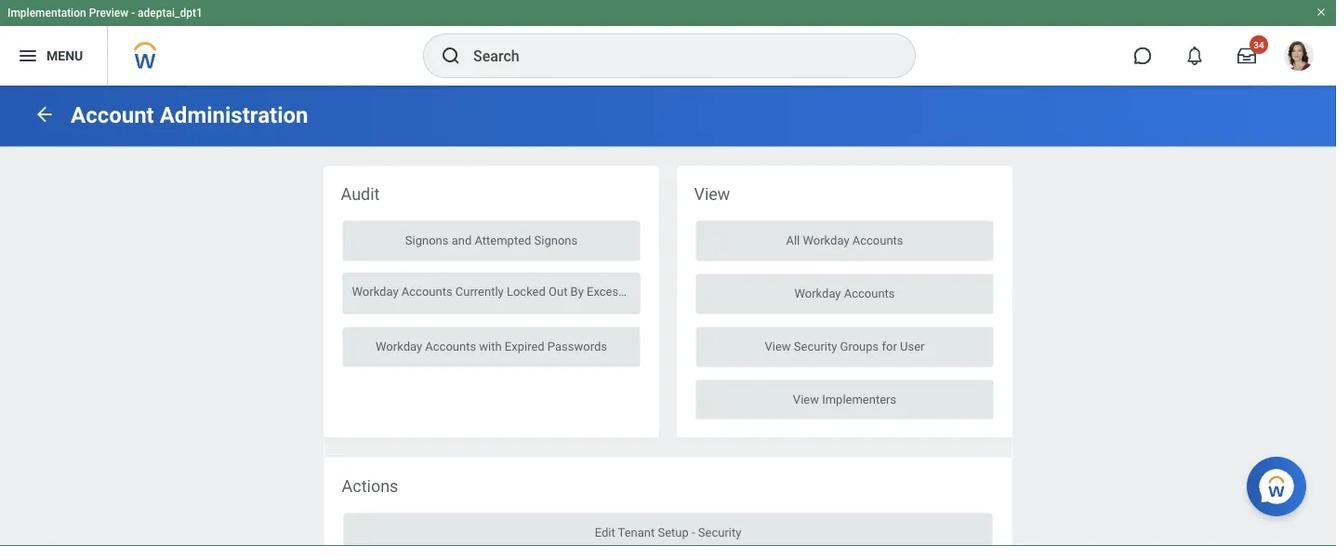 Task type: vqa. For each thing, say whether or not it's contained in the screenshot.
Audit
yes



Task type: describe. For each thing, give the bounding box(es) containing it.
failed
[[643, 286, 675, 300]]

account administration main content
[[0, 86, 1337, 546]]

Search Workday  search field
[[474, 35, 877, 76]]

with
[[479, 339, 502, 353]]

view implementers link
[[696, 380, 994, 420]]

34
[[1254, 39, 1265, 50]]

excessive
[[587, 286, 640, 300]]

for
[[882, 339, 898, 353]]

workday for workday accounts
[[795, 286, 842, 300]]

signon
[[678, 286, 716, 300]]

attempts
[[719, 286, 768, 300]]

menu banner
[[0, 0, 1337, 86]]

audit
[[341, 184, 380, 204]]

expired
[[505, 339, 545, 353]]

search image
[[440, 45, 462, 67]]

implementers
[[823, 392, 897, 406]]

attempted
[[475, 233, 532, 247]]

previous page image
[[33, 103, 56, 125]]

menu
[[47, 48, 83, 63]]

actions
[[342, 476, 399, 496]]

all workday accounts
[[787, 233, 904, 247]]

actions element
[[324, 457, 1013, 546]]

by
[[571, 286, 584, 300]]

tenant
[[618, 525, 655, 539]]

currently
[[456, 286, 504, 300]]

view element
[[678, 166, 1013, 439]]

profile logan mcneil image
[[1285, 41, 1315, 75]]

implementation
[[7, 7, 86, 20]]

all
[[787, 233, 800, 247]]

workday for workday accounts currently locked out by excessive failed signon attempts
[[352, 286, 399, 300]]

user
[[901, 339, 925, 353]]

passwords
[[548, 339, 608, 353]]

accounts for workday accounts currently locked out by excessive failed signon attempts
[[402, 286, 453, 300]]

account
[[71, 102, 154, 128]]

setup
[[658, 525, 689, 539]]



Task type: locate. For each thing, give the bounding box(es) containing it.
view security groups for user link
[[696, 327, 994, 367]]

edit tenant setup - security link
[[344, 513, 993, 546]]

0 vertical spatial -
[[131, 7, 135, 20]]

- right preview
[[131, 7, 135, 20]]

account administration
[[71, 102, 308, 128]]

accounts up "groups"
[[845, 286, 896, 300]]

preview
[[89, 7, 129, 20]]

implementation preview -   adeptai_dpt1
[[7, 7, 203, 20]]

workday accounts with expired passwords
[[376, 339, 608, 353]]

0 horizontal spatial signons
[[405, 233, 449, 247]]

-
[[131, 7, 135, 20], [692, 525, 696, 539]]

- inside the actions element
[[692, 525, 696, 539]]

2 vertical spatial view
[[793, 392, 820, 406]]

administration
[[160, 102, 308, 128]]

security inside view element
[[794, 339, 838, 353]]

accounts for workday accounts
[[845, 286, 896, 300]]

security inside the actions element
[[699, 525, 742, 539]]

signons
[[405, 233, 449, 247], [535, 233, 578, 247]]

signons and attempted signons
[[405, 233, 578, 247]]

1 horizontal spatial view
[[765, 339, 791, 353]]

0 horizontal spatial -
[[131, 7, 135, 20]]

justify image
[[17, 45, 39, 67]]

signons left and
[[405, 233, 449, 247]]

locked
[[507, 286, 546, 300]]

audit element
[[324, 166, 768, 386]]

1 signons from the left
[[405, 233, 449, 247]]

edit tenant setup - security
[[595, 525, 742, 539]]

all workday accounts link
[[696, 221, 994, 261]]

view implementers
[[793, 392, 897, 406]]

1 horizontal spatial signons
[[535, 233, 578, 247]]

signons up out
[[535, 233, 578, 247]]

0 horizontal spatial view
[[695, 184, 731, 204]]

accounts up the workday accounts at the bottom
[[853, 233, 904, 247]]

accounts left "with"
[[425, 339, 476, 353]]

workday accounts with expired passwords link
[[343, 327, 641, 367]]

view security groups for user
[[765, 339, 925, 353]]

workday
[[803, 233, 850, 247], [352, 286, 399, 300], [795, 286, 842, 300], [376, 339, 422, 353]]

workday for workday accounts with expired passwords
[[376, 339, 422, 353]]

0 horizontal spatial security
[[699, 525, 742, 539]]

security left "groups"
[[794, 339, 838, 353]]

notifications large image
[[1186, 47, 1205, 65]]

1 vertical spatial -
[[692, 525, 696, 539]]

accounts left currently
[[402, 286, 453, 300]]

2 horizontal spatial view
[[793, 392, 820, 406]]

inbox large image
[[1238, 47, 1257, 65]]

1 horizontal spatial -
[[692, 525, 696, 539]]

workday accounts
[[795, 286, 896, 300]]

2 signons from the left
[[535, 233, 578, 247]]

adeptai_dpt1
[[138, 7, 203, 20]]

view for view security groups for user
[[765, 339, 791, 353]]

signons and attempted signons link
[[343, 221, 641, 261]]

workday accounts currently locked out by excessive failed signon attempts
[[352, 286, 768, 300]]

security right setup
[[699, 525, 742, 539]]

0 vertical spatial security
[[794, 339, 838, 353]]

1 vertical spatial view
[[765, 339, 791, 353]]

view
[[695, 184, 731, 204], [765, 339, 791, 353], [793, 392, 820, 406]]

security
[[794, 339, 838, 353], [699, 525, 742, 539]]

view for view
[[695, 184, 731, 204]]

workday accounts link
[[696, 274, 994, 314]]

view inside "link"
[[793, 392, 820, 406]]

- inside "menu" "banner"
[[131, 7, 135, 20]]

menu button
[[0, 26, 107, 86]]

edit
[[595, 525, 616, 539]]

accounts
[[853, 233, 904, 247], [402, 286, 453, 300], [845, 286, 896, 300], [425, 339, 476, 353]]

34 button
[[1227, 35, 1269, 76]]

1 horizontal spatial security
[[794, 339, 838, 353]]

out
[[549, 286, 568, 300]]

accounts for workday accounts with expired passwords
[[425, 339, 476, 353]]

workday accounts currently locked out by excessive failed signon attempts link
[[343, 274, 768, 314]]

1 vertical spatial security
[[699, 525, 742, 539]]

groups
[[841, 339, 879, 353]]

0 vertical spatial view
[[695, 184, 731, 204]]

and
[[452, 233, 472, 247]]

close environment banner image
[[1316, 7, 1328, 18]]

- right setup
[[692, 525, 696, 539]]

view for view implementers
[[793, 392, 820, 406]]



